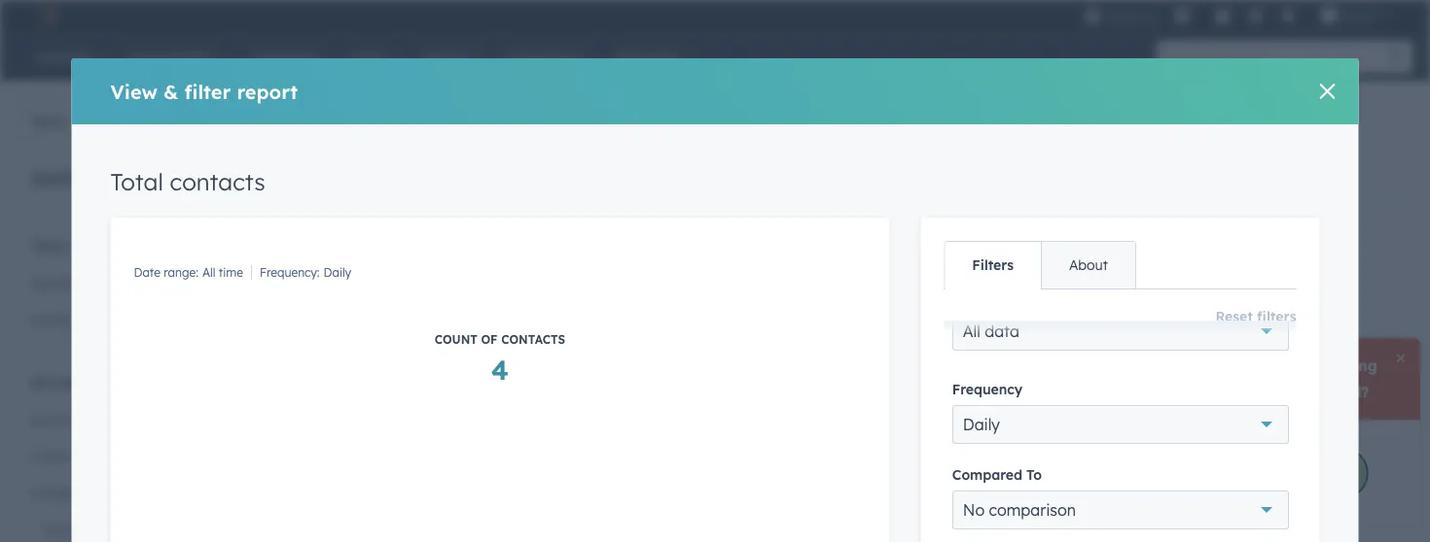 Task type: describe. For each thing, give the bounding box(es) containing it.
comparison
[[989, 501, 1076, 520]]

data
[[984, 322, 1019, 341]]

no comparison button
[[952, 491, 1289, 530]]

actions button
[[1304, 351, 1367, 378]]

connected
[[43, 522, 112, 539]]

privacy for &
[[345, 103, 425, 132]]

upgrade
[[1105, 9, 1158, 25]]

no
[[963, 501, 984, 520]]

defaults
[[87, 411, 141, 428]]

help button
[[1206, 0, 1240, 31]]

of inside count of contacts 4
[[481, 333, 498, 347]]

reset filters button
[[1216, 306, 1296, 329]]

back
[[32, 113, 66, 130]]

compared to
[[952, 467, 1041, 484]]

0
[[1110, 493, 1127, 527]]

consent
[[342, 254, 392, 271]]

range: for 0
[[900, 406, 934, 420]]

view for view & filter report
[[110, 79, 157, 104]]

search button
[[1380, 41, 1413, 74]]

help image
[[1214, 9, 1232, 26]]

data privacy dashboard
[[283, 211, 524, 235]]

all for daily
[[202, 266, 215, 280]]

apple
[[1342, 7, 1376, 23]]

daily inside daily 'popup button'
[[963, 415, 1000, 435]]

upgrade image
[[1084, 8, 1101, 26]]

filters link
[[945, 242, 1041, 289]]

tab list inside 4 dialog
[[944, 241, 1136, 290]]

count of contacts 4
[[435, 333, 565, 387]]

& for teams
[[71, 448, 81, 465]]

marketplaces image
[[1173, 9, 1191, 26]]

notifications link
[[19, 302, 218, 339]]

contacts
[[501, 333, 565, 347]]

1 vertical spatial total contacts
[[316, 353, 454, 378]]

bob builder image
[[1320, 7, 1338, 24]]

2 horizontal spatial &
[[432, 103, 449, 132]]

notifications image
[[1279, 9, 1297, 26]]

no comparison
[[963, 501, 1076, 520]]

data for data privacy & consent
[[283, 103, 338, 132]]

integrations button
[[19, 475, 218, 512]]

filter
[[184, 79, 231, 104]]

marketplaces button
[[1162, 0, 1203, 31]]

apple button
[[1309, 0, 1405, 31]]

setup
[[99, 372, 144, 392]]

account for account defaults
[[31, 411, 83, 428]]

preferences
[[72, 236, 163, 255]]

hubspot image
[[35, 4, 58, 27]]

account defaults link
[[19, 401, 218, 438]]

date range: all time for 0
[[870, 406, 979, 420]]

frequency: daily
[[260, 266, 351, 280]]

filters
[[1257, 308, 1296, 325]]

your
[[589, 254, 617, 271]]

the
[[318, 254, 338, 271]]

daily button
[[952, 405, 1289, 444]]

to
[[1026, 467, 1041, 484]]

frequency
[[952, 381, 1022, 398]]

and
[[396, 254, 421, 271]]

4 button
[[491, 351, 509, 388]]

all inside popup button
[[963, 322, 980, 341]]

unsubscribed contacts
[[870, 353, 1092, 378]]

unsubscribed
[[870, 353, 1002, 378]]

filters
[[972, 257, 1014, 274]]

reset filters
[[1216, 308, 1296, 325]]

date range: all time for daily
[[134, 266, 243, 280]]

compared
[[952, 467, 1022, 484]]

all data
[[963, 322, 1019, 341]]

communication
[[425, 254, 525, 271]]

all for 0
[[938, 406, 951, 420]]

actions
[[1304, 356, 1354, 373]]



Task type: locate. For each thing, give the bounding box(es) containing it.
time inside 4 dialog
[[219, 266, 243, 280]]

0 vertical spatial of
[[572, 254, 585, 271]]

0 vertical spatial data
[[283, 103, 338, 132]]

1 vertical spatial all
[[963, 322, 980, 341]]

Search HubSpot search field
[[1157, 41, 1395, 74]]

settings link
[[1243, 5, 1268, 26]]

& right users
[[71, 448, 81, 465]]

1 horizontal spatial view
[[283, 254, 314, 271]]

range:
[[164, 266, 198, 280], [900, 406, 934, 420]]

& left consent
[[432, 103, 449, 132]]

account setup element
[[19, 371, 218, 543]]

0 vertical spatial time
[[219, 266, 243, 280]]

settings
[[31, 166, 110, 190]]

2 horizontal spatial contacts
[[1008, 353, 1092, 378]]

data
[[283, 103, 338, 132], [283, 211, 331, 235]]

close image
[[1320, 84, 1335, 99]]

contacts down the data
[[1008, 353, 1092, 378]]

1 account from the top
[[31, 372, 94, 392]]

0 vertical spatial date range: all time
[[134, 266, 243, 280]]

users
[[31, 448, 67, 465]]

1 horizontal spatial total
[[316, 353, 365, 378]]

date down unsubscribed
[[870, 406, 897, 420]]

&
[[163, 79, 178, 104], [432, 103, 449, 132], [71, 448, 81, 465]]

users & teams link
[[19, 438, 218, 475]]

date range: all time
[[134, 266, 243, 280], [870, 406, 979, 420]]

& for filter
[[163, 79, 178, 104]]

0 vertical spatial account
[[31, 372, 94, 392]]

0 horizontal spatial view
[[110, 79, 157, 104]]

0 vertical spatial total contacts
[[110, 167, 265, 197]]

about
[[1069, 257, 1108, 274]]

date for 0
[[870, 406, 897, 420]]

0 horizontal spatial of
[[481, 333, 498, 347]]

total inside 4 dialog
[[110, 167, 163, 197]]

tab list containing filters
[[944, 241, 1136, 290]]

time for 0
[[955, 406, 979, 420]]

navigation
[[283, 148, 799, 197]]

your
[[31, 236, 67, 255]]

your preferences element
[[19, 235, 218, 339]]

consent
[[455, 103, 545, 132]]

hubspot link
[[23, 4, 73, 27]]

1 vertical spatial date range: all time
[[870, 406, 979, 420]]

privacy
[[345, 103, 425, 132], [337, 211, 410, 235]]

notifications button
[[1272, 0, 1305, 31]]

daily
[[324, 266, 351, 280], [963, 415, 1000, 435]]

search image
[[1389, 51, 1403, 64]]

view the consent and communication status of your contacts.
[[283, 254, 680, 271]]

0 horizontal spatial all
[[202, 266, 215, 280]]

2 data from the top
[[283, 211, 331, 235]]

back link
[[0, 103, 79, 142]]

total contacts
[[110, 167, 265, 197], [316, 353, 454, 378]]

1 vertical spatial privacy
[[337, 211, 410, 235]]

view
[[110, 79, 157, 104], [283, 254, 314, 271]]

1 horizontal spatial time
[[955, 406, 979, 420]]

date range: all time down unsubscribed
[[870, 406, 979, 420]]

all
[[202, 266, 215, 280], [963, 322, 980, 341], [938, 406, 951, 420]]

2 vertical spatial all
[[938, 406, 951, 420]]

account up users
[[31, 411, 83, 428]]

account setup
[[31, 372, 144, 392]]

date down preferences
[[134, 266, 161, 280]]

0 vertical spatial date
[[134, 266, 161, 280]]

view & filter report
[[110, 79, 298, 104]]

menu containing apple
[[1082, 0, 1407, 31]]

view for view the consent and communication status of your contacts.
[[283, 254, 314, 271]]

apps
[[116, 522, 148, 539]]

time left the frequency:
[[219, 266, 243, 280]]

account for account setup
[[31, 372, 94, 392]]

1 horizontal spatial &
[[163, 79, 178, 104]]

connected apps link
[[19, 512, 218, 543]]

1 vertical spatial time
[[955, 406, 979, 420]]

account defaults
[[31, 411, 141, 428]]

0 vertical spatial range:
[[164, 266, 198, 280]]

1 horizontal spatial of
[[572, 254, 585, 271]]

date
[[134, 266, 161, 280], [870, 406, 897, 420]]

your preferences
[[31, 236, 163, 255]]

privacy for dashboard
[[337, 211, 410, 235]]

contacts.
[[621, 254, 680, 271]]

0 vertical spatial privacy
[[345, 103, 425, 132]]

of up 4 button
[[481, 333, 498, 347]]

account
[[31, 372, 94, 392], [31, 411, 83, 428]]

date range: all time down preferences
[[134, 266, 243, 280]]

reset
[[1216, 308, 1253, 325]]

total contacts down view & filter report
[[110, 167, 265, 197]]

0 horizontal spatial &
[[71, 448, 81, 465]]

0 horizontal spatial contacts
[[170, 167, 265, 197]]

0 horizontal spatial time
[[219, 266, 243, 280]]

range: inside 4 dialog
[[164, 266, 198, 280]]

settings image
[[1247, 8, 1264, 26]]

total contacts down count
[[316, 353, 454, 378]]

& inside 4 dialog
[[163, 79, 178, 104]]

time down frequency
[[955, 406, 979, 420]]

range: for daily
[[164, 266, 198, 280]]

daily right the frequency:
[[324, 266, 351, 280]]

view inside 4 dialog
[[110, 79, 157, 104]]

1 horizontal spatial range:
[[900, 406, 934, 420]]

contacts down count
[[371, 353, 454, 378]]

about link
[[1041, 242, 1135, 289]]

2 account from the top
[[31, 411, 83, 428]]

0 horizontal spatial range:
[[164, 266, 198, 280]]

1 vertical spatial daily
[[963, 415, 1000, 435]]

frequency:
[[260, 266, 320, 280]]

range: down unsubscribed
[[900, 406, 934, 420]]

1 horizontal spatial date
[[870, 406, 897, 420]]

contacts inside 4 dialog
[[170, 167, 265, 197]]

1 vertical spatial range:
[[900, 406, 934, 420]]

0 horizontal spatial date range: all time
[[134, 266, 243, 280]]

tab list
[[944, 241, 1136, 290]]

2 horizontal spatial all
[[963, 322, 980, 341]]

time for daily
[[219, 266, 243, 280]]

0 horizontal spatial total
[[110, 167, 163, 197]]

0 vertical spatial view
[[110, 79, 157, 104]]

1 vertical spatial view
[[283, 254, 314, 271]]

range: up notifications link
[[164, 266, 198, 280]]

count
[[435, 333, 478, 347]]

general link
[[19, 265, 218, 302]]

total contacts inside 4 dialog
[[110, 167, 265, 197]]

1 vertical spatial account
[[31, 411, 83, 428]]

total
[[110, 167, 163, 197], [316, 353, 365, 378]]

data privacy & consent
[[283, 103, 545, 132]]

& left filter at the left
[[163, 79, 178, 104]]

1 horizontal spatial all
[[938, 406, 951, 420]]

dashboard
[[416, 211, 524, 235]]

status
[[529, 254, 568, 271]]

teams
[[85, 448, 126, 465]]

data for data privacy dashboard
[[283, 211, 331, 235]]

1 horizontal spatial contacts
[[371, 353, 454, 378]]

0 horizontal spatial total contacts
[[110, 167, 265, 197]]

1 horizontal spatial daily
[[963, 415, 1000, 435]]

0 horizontal spatial date
[[134, 266, 161, 280]]

all down unsubscribed
[[938, 406, 951, 420]]

all data button
[[952, 312, 1289, 351]]

all left the data
[[963, 322, 980, 341]]

menu
[[1082, 0, 1407, 31]]

date inside 4 dialog
[[134, 266, 161, 280]]

all left the frequency:
[[202, 266, 215, 280]]

0 horizontal spatial daily
[[324, 266, 351, 280]]

general
[[31, 275, 81, 292]]

contacts down filter at the left
[[170, 167, 265, 197]]

report
[[237, 79, 298, 104]]

1 vertical spatial data
[[283, 211, 331, 235]]

of left the your
[[572, 254, 585, 271]]

0 vertical spatial daily
[[324, 266, 351, 280]]

account up account defaults
[[31, 372, 94, 392]]

integrations
[[31, 485, 111, 502]]

4
[[491, 353, 509, 387]]

contacts
[[170, 167, 265, 197], [371, 353, 454, 378], [1008, 353, 1092, 378]]

1 vertical spatial total
[[316, 353, 365, 378]]

date range: all time inside 4 dialog
[[134, 266, 243, 280]]

notifications
[[31, 312, 114, 329]]

of
[[572, 254, 585, 271], [481, 333, 498, 347]]

view left the
[[283, 254, 314, 271]]

0 vertical spatial total
[[110, 167, 163, 197]]

1 horizontal spatial date range: all time
[[870, 406, 979, 420]]

& inside account setup element
[[71, 448, 81, 465]]

daily down frequency
[[963, 415, 1000, 435]]

4 dialog
[[72, 58, 1359, 543]]

connected apps
[[43, 522, 148, 539]]

1 vertical spatial date
[[870, 406, 897, 420]]

date for daily
[[134, 266, 161, 280]]

0 vertical spatial all
[[202, 266, 215, 280]]

users & teams
[[31, 448, 126, 465]]

1 vertical spatial of
[[481, 333, 498, 347]]

view left filter at the left
[[110, 79, 157, 104]]

time
[[219, 266, 243, 280], [955, 406, 979, 420]]

1 horizontal spatial total contacts
[[316, 353, 454, 378]]

1 data from the top
[[283, 103, 338, 132]]



Task type: vqa. For each thing, say whether or not it's contained in the screenshot.
Date range: All time related to Daily
yes



